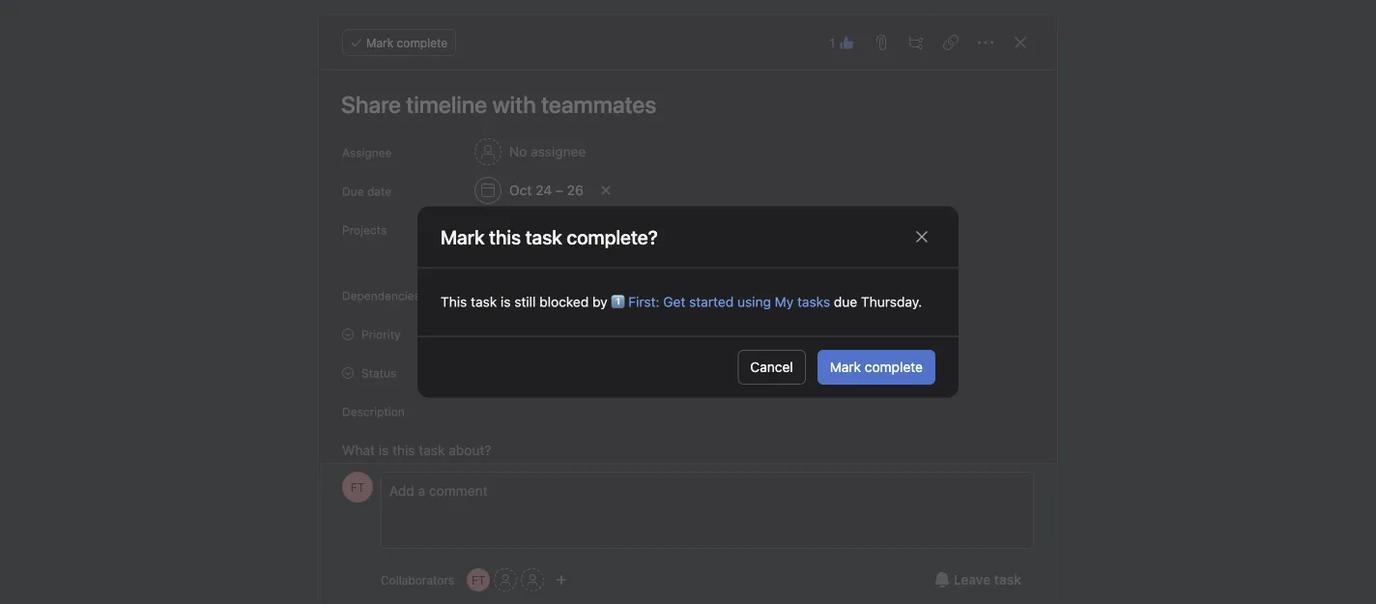 Task type: describe. For each thing, give the bounding box(es) containing it.
cancel
[[751, 359, 794, 375]]

1
[[830, 36, 835, 49]]

leave
[[954, 572, 991, 588]]

clear due date image
[[600, 185, 612, 196]]

is
[[501, 294, 511, 310]]

functional
[[526, 222, 580, 236]]

0 vertical spatial ft button
[[342, 472, 373, 503]]

tasks inside mark this task complete? dialog
[[798, 294, 831, 310]]

task for this
[[471, 294, 497, 310]]

copy task link image
[[944, 35, 959, 50]]

project
[[584, 222, 622, 236]]

ft for bottommost ft button
[[472, 573, 486, 587]]

mark complete inside mark this task complete? dialog
[[830, 359, 923, 375]]

mark this task complete?
[[441, 225, 658, 248]]

2 horizontal spatial mark
[[830, 359, 862, 375]]

cross-functional project plan link
[[468, 219, 656, 239]]

my inside mark this task complete? dialog
[[775, 294, 794, 310]]

using inside the share timeline with teammates dialog
[[712, 288, 742, 302]]

still
[[515, 294, 536, 310]]

add
[[475, 253, 497, 267]]

collapse task pane image
[[1013, 35, 1029, 50]]

thursday inside the share timeline with teammates dialog
[[805, 288, 856, 302]]

to
[[500, 253, 512, 267]]

1️⃣ inside main content
[[602, 288, 613, 302]]

share timeline with teammates dialog
[[319, 15, 1058, 604]]

thursday inside mark this task complete? dialog
[[861, 294, 919, 310]]

leave task button
[[922, 563, 1035, 598]]

cross-
[[491, 222, 526, 236]]

started inside the share timeline with teammates dialog
[[670, 288, 709, 302]]

first: inside mark this task complete? dialog
[[629, 294, 660, 310]]

due
[[342, 185, 364, 198]]

add to projects
[[475, 253, 560, 267]]

collaborators
[[381, 573, 455, 587]]

close this dialog image
[[915, 229, 930, 245]]

task complete?
[[526, 225, 658, 248]]

ft for the topmost ft button
[[351, 481, 365, 494]]

Task Name text field
[[329, 82, 1035, 127]]

priority
[[362, 328, 401, 341]]

description
[[342, 405, 405, 419]]

add or remove collaborators image
[[556, 574, 568, 586]]

add to projects button
[[466, 247, 569, 274]]

1 vertical spatial mark complete button
[[818, 350, 936, 385]]

mark this task complete? dialog
[[418, 206, 959, 398]]

first: inside main content
[[616, 288, 644, 302]]

date
[[367, 185, 392, 198]]

this task is still blocked by 1️⃣ first: get started using my tasks due thursday .
[[441, 294, 923, 310]]

cancel button
[[738, 350, 806, 385]]



Task type: vqa. For each thing, say whether or not it's contained in the screenshot.
Add Billing Info button
no



Task type: locate. For each thing, give the bounding box(es) containing it.
1 horizontal spatial complete
[[865, 359, 923, 375]]

0 vertical spatial task
[[471, 294, 497, 310]]

complete
[[397, 36, 448, 49], [865, 359, 923, 375]]

.
[[919, 294, 923, 310]]

task inside button
[[995, 572, 1022, 588]]

1️⃣ first: get started using my tasks
[[602, 288, 794, 302]]

1 horizontal spatial ft button
[[467, 569, 490, 592]]

1 vertical spatial mark
[[441, 225, 485, 248]]

0 horizontal spatial mark
[[366, 36, 394, 49]]

using inside mark this task complete? dialog
[[738, 294, 771, 310]]

this
[[489, 225, 521, 248]]

thursday left .
[[805, 288, 856, 302]]

ft right collaborators
[[472, 573, 486, 587]]

projects
[[515, 253, 560, 267]]

1️⃣
[[602, 288, 613, 302], [612, 294, 625, 310]]

started
[[670, 288, 709, 302], [690, 294, 734, 310]]

0 horizontal spatial ft
[[351, 481, 365, 494]]

get
[[647, 288, 667, 302], [664, 294, 686, 310]]

0 vertical spatial ft
[[351, 481, 365, 494]]

blocked
[[540, 294, 589, 310]]

by
[[593, 294, 608, 310]]

ft button
[[342, 472, 373, 503], [467, 569, 490, 592]]

first:
[[616, 288, 644, 302], [629, 294, 660, 310]]

ft down description on the bottom left of page
[[351, 481, 365, 494]]

main content inside the share timeline with teammates dialog
[[321, 71, 1056, 604]]

assignee
[[342, 146, 392, 160]]

due date
[[342, 185, 392, 198]]

0 vertical spatial mark complete button
[[342, 29, 457, 56]]

1 horizontal spatial mark complete
[[830, 359, 923, 375]]

task
[[471, 294, 497, 310], [995, 572, 1022, 588]]

this
[[441, 294, 467, 310]]

1 horizontal spatial mark complete button
[[818, 350, 936, 385]]

thursday
[[805, 288, 856, 302], [861, 294, 919, 310]]

1 vertical spatial task
[[995, 572, 1022, 588]]

0 horizontal spatial ft button
[[342, 472, 373, 503]]

1️⃣ right blocked on the left of page
[[602, 288, 613, 302]]

0 horizontal spatial my
[[745, 288, 762, 302]]

1 horizontal spatial thursday
[[861, 294, 919, 310]]

1 horizontal spatial tasks
[[798, 294, 831, 310]]

1️⃣ inside mark this task complete? dialog
[[612, 294, 625, 310]]

1 vertical spatial complete
[[865, 359, 923, 375]]

1 vertical spatial ft button
[[467, 569, 490, 592]]

mark complete inside the share timeline with teammates dialog
[[366, 36, 448, 49]]

mark
[[366, 36, 394, 49], [441, 225, 485, 248], [830, 359, 862, 375]]

ft button right collaborators
[[467, 569, 490, 592]]

get inside main content
[[647, 288, 667, 302]]

using
[[712, 288, 742, 302], [738, 294, 771, 310]]

due
[[834, 294, 858, 310]]

task inside dialog
[[471, 294, 497, 310]]

0 horizontal spatial mark complete
[[366, 36, 448, 49]]

1 vertical spatial ft
[[472, 573, 486, 587]]

cross-functional project plan
[[491, 222, 649, 236]]

0 vertical spatial complete
[[397, 36, 448, 49]]

tasks inside the share timeline with teammates dialog
[[765, 288, 794, 302]]

1 button
[[824, 29, 861, 56]]

1 vertical spatial mark complete
[[830, 359, 923, 375]]

complete inside the share timeline with teammates dialog
[[397, 36, 448, 49]]

task left is on the left of the page
[[471, 294, 497, 310]]

started inside mark this task complete? dialog
[[690, 294, 734, 310]]

projects
[[342, 223, 387, 237]]

thursday right due
[[861, 294, 919, 310]]

mark inside the share timeline with teammates dialog
[[366, 36, 394, 49]]

leave task
[[954, 572, 1022, 588]]

plan
[[625, 222, 649, 236]]

0 vertical spatial mark
[[366, 36, 394, 49]]

task for leave
[[995, 572, 1022, 588]]

0 horizontal spatial tasks
[[765, 288, 794, 302]]

my inside the share timeline with teammates dialog
[[745, 288, 762, 302]]

add subtask image
[[909, 35, 924, 50]]

0 horizontal spatial task
[[471, 294, 497, 310]]

main content
[[321, 71, 1056, 604]]

0 horizontal spatial mark complete button
[[342, 29, 457, 56]]

0 horizontal spatial thursday
[[805, 288, 856, 302]]

0 vertical spatial mark complete
[[366, 36, 448, 49]]

0 horizontal spatial complete
[[397, 36, 448, 49]]

mark complete button
[[342, 29, 457, 56], [818, 350, 936, 385]]

tasks
[[765, 288, 794, 302], [798, 294, 831, 310]]

dependencies
[[342, 289, 420, 303]]

1 horizontal spatial ft
[[472, 573, 486, 587]]

1 horizontal spatial mark
[[441, 225, 485, 248]]

get inside mark this task complete? dialog
[[664, 294, 686, 310]]

task right leave
[[995, 572, 1022, 588]]

1️⃣ first: get started using my tasks link
[[612, 294, 831, 310]]

ft button down description on the bottom left of page
[[342, 472, 373, 503]]

2 vertical spatial mark
[[830, 359, 862, 375]]

status
[[362, 366, 397, 380]]

complete inside dialog
[[865, 359, 923, 375]]

my
[[745, 288, 762, 302], [775, 294, 794, 310]]

1 horizontal spatial task
[[995, 572, 1022, 588]]

ft
[[351, 481, 365, 494], [472, 573, 486, 587]]

1️⃣ right by
[[612, 294, 625, 310]]

mark complete
[[366, 36, 448, 49], [830, 359, 923, 375]]

main content containing assignee
[[321, 71, 1056, 604]]

1 horizontal spatial my
[[775, 294, 794, 310]]



